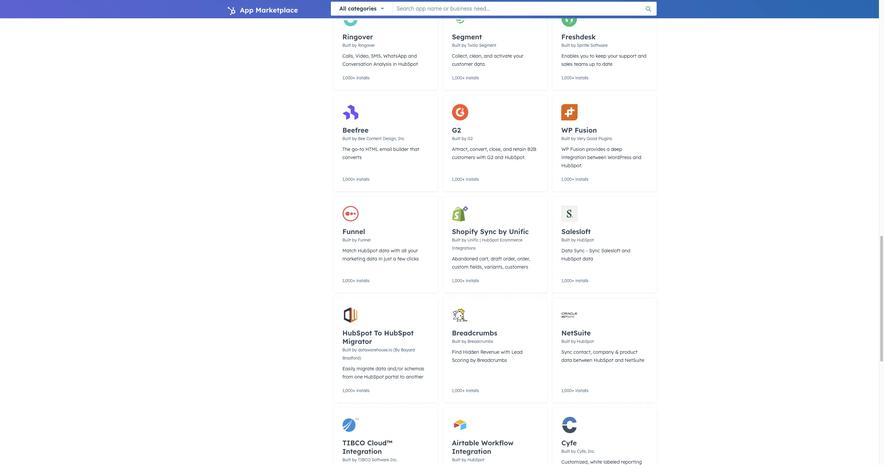 Task type: vqa. For each thing, say whether or not it's contained in the screenshot.


Task type: describe. For each thing, give the bounding box(es) containing it.
+ for ringover
[[353, 75, 355, 80]]

+ for wp fusion
[[572, 177, 574, 182]]

installs for funnel
[[357, 278, 370, 284]]

fields,
[[470, 264, 483, 270]]

to
[[374, 329, 382, 338]]

airtable workflow integration built by hubspot
[[452, 439, 514, 463]]

by inside 'segment built by twilio segment'
[[462, 43, 467, 48]]

to inside the go-to html email builder that converts
[[360, 146, 364, 152]]

airtable
[[452, 439, 479, 448]]

analysis
[[374, 61, 392, 67]]

your inside match hubspot data with all your marketing data in just a few clicks
[[408, 248, 418, 254]]

wp for wp fusion built by very good plugins
[[562, 126, 573, 134]]

installs for netsuite
[[576, 388, 589, 394]]

data
[[562, 248, 573, 254]]

white
[[590, 459, 603, 466]]

marketplace
[[256, 6, 298, 14]]

bradford)
[[343, 356, 361, 361]]

clicks
[[407, 256, 419, 262]]

and inside calls, video, sms, whatsapp and conversation analysis in hubspot
[[408, 53, 417, 59]]

data up just
[[379, 248, 390, 254]]

sync inside sync contact, company & product data between hubspot and netsuite
[[562, 349, 572, 355]]

design,
[[383, 136, 397, 141]]

installs for breadcrumbs
[[466, 388, 479, 394]]

hubspot up (by
[[384, 329, 414, 338]]

installs for hubspot
[[357, 388, 370, 394]]

1,000 + installs for ringover
[[343, 75, 370, 80]]

1,000 + installs for g2
[[452, 177, 479, 182]]

by inside airtable workflow integration built by hubspot
[[462, 458, 467, 463]]

inc. inside cyfe built by cyfe, inc.
[[588, 449, 595, 454]]

built inside 'segment built by twilio segment'
[[452, 43, 461, 48]]

find hidden revenue with lead scoring by breadcrumbs
[[452, 349, 523, 364]]

by inside wp fusion built by very good plugins
[[571, 136, 576, 141]]

conversation
[[343, 61, 372, 67]]

sync right -
[[589, 248, 600, 254]]

and/or
[[388, 366, 403, 372]]

another
[[406, 374, 424, 380]]

0 vertical spatial breadcrumbs
[[452, 329, 498, 338]]

data sync - sync salesloft and hubspot data
[[562, 248, 631, 262]]

hubspot inside calls, video, sms, whatsapp and conversation analysis in hubspot
[[398, 61, 418, 67]]

activate
[[494, 53, 512, 59]]

1 order, from the left
[[503, 256, 516, 262]]

breadcrumbs inside find hidden revenue with lead scoring by breadcrumbs
[[477, 358, 507, 364]]

built inside netsuite built by hubspot
[[562, 339, 570, 344]]

netsuite inside sync contact, company & product data between hubspot and netsuite
[[625, 358, 645, 364]]

video,
[[356, 53, 370, 59]]

that
[[410, 146, 419, 152]]

from
[[343, 374, 353, 380]]

cyfe,
[[577, 449, 587, 454]]

built inside wp fusion built by very good plugins
[[562, 136, 570, 141]]

g2 inside "attract, convert, close, and retain b2b customers with g2 and hubspot."
[[487, 154, 494, 161]]

breadcrumbs inside breadcrumbs built by breadcrumbs
[[468, 339, 493, 344]]

builder
[[393, 146, 409, 152]]

data inside data sync - sync salesloft and hubspot data
[[583, 256, 593, 262]]

and inside sync contact, company & product data between hubspot and netsuite
[[615, 358, 624, 364]]

ecommerce
[[500, 238, 523, 243]]

reporting
[[621, 459, 642, 466]]

all categories button
[[331, 2, 393, 16]]

|
[[480, 238, 481, 243]]

to inside easily migrate data and/or schemas from one hubspot portal to another
[[400, 374, 405, 380]]

migrator
[[343, 338, 372, 346]]

built inside airtable workflow integration built by hubspot
[[452, 458, 461, 463]]

very
[[577, 136, 586, 141]]

installs for salesloft
[[576, 278, 589, 284]]

1,000 for funnel
[[343, 278, 353, 284]]

converts
[[343, 154, 362, 161]]

built inside salesloft built by hubspot
[[562, 238, 570, 243]]

calls, video, sms, whatsapp and conversation analysis in hubspot
[[343, 53, 418, 67]]

netsuite built by hubspot
[[562, 329, 594, 344]]

1,000 + installs for freshdesk
[[562, 75, 589, 80]]

company
[[593, 349, 614, 355]]

in inside match hubspot data with all your marketing data in just a few clicks
[[379, 256, 383, 262]]

customized, white labeled reporting
[[562, 459, 642, 466]]

beefree built by bee content design, inc
[[343, 126, 405, 141]]

installs for freshdesk
[[576, 75, 589, 80]]

1,000 for breadcrumbs
[[452, 388, 463, 394]]

0 vertical spatial g2
[[452, 126, 461, 134]]

integrations
[[452, 246, 476, 251]]

salesloft inside salesloft built by hubspot
[[562, 227, 591, 236]]

by inside netsuite built by hubspot
[[571, 339, 576, 344]]

software inside the freshdesk built by spritle software
[[591, 43, 608, 48]]

all
[[402, 248, 407, 254]]

installs for beefree
[[357, 177, 370, 182]]

your for freshdesk
[[608, 53, 618, 59]]

draft
[[491, 256, 502, 262]]

+ for g2
[[463, 177, 465, 182]]

hubspot inside sync contact, company & product data between hubspot and netsuite
[[594, 358, 614, 364]]

by inside beefree built by bee content design, inc
[[352, 136, 357, 141]]

hubspot to hubspot migrator built by datawarehouse.io (by bayard bradford)
[[343, 329, 415, 361]]

retain
[[513, 146, 526, 152]]

and inside collect, clean, and activate your customer data
[[484, 53, 493, 59]]

b2b
[[528, 146, 537, 152]]

breadcrumbs built by breadcrumbs
[[452, 329, 498, 344]]

and inside enables you to keep your support and sales teams up to date
[[638, 53, 647, 59]]

lead
[[512, 349, 523, 355]]

up
[[590, 61, 595, 67]]

all
[[340, 5, 346, 12]]

data inside collect, clean, and activate your customer data
[[474, 61, 485, 67]]

1,000 + installs for shopify sync by unific
[[452, 278, 479, 284]]

enables
[[562, 53, 579, 59]]

integration for airtable
[[452, 448, 492, 456]]

scoring
[[452, 358, 469, 364]]

+ for freshdesk
[[572, 75, 574, 80]]

built inside shopify sync by unific built by unific | hubspot ecommerce integrations
[[452, 238, 461, 243]]

salesloft inside data sync - sync salesloft and hubspot data
[[602, 248, 621, 254]]

ringover built by ringover
[[343, 33, 375, 48]]

customers inside abandoned cart, draft order, order, custom fields, variants, customers
[[505, 264, 528, 270]]

segment built by twilio segment
[[452, 33, 497, 48]]

portal
[[385, 374, 399, 380]]

(by
[[394, 348, 400, 353]]

match
[[343, 248, 357, 254]]

by inside hubspot to hubspot migrator built by datawarehouse.io (by bayard bradford)
[[352, 348, 357, 353]]

just
[[384, 256, 392, 262]]

enables you to keep your support and sales teams up to date
[[562, 53, 647, 67]]

hubspot inside airtable workflow integration built by hubspot
[[468, 458, 485, 463]]

1,000 + installs for salesloft
[[562, 278, 589, 284]]

workflow
[[481, 439, 514, 448]]

1,000 + installs for beefree
[[343, 177, 370, 182]]

freshdesk
[[562, 33, 596, 41]]

abandoned
[[452, 256, 478, 262]]

the
[[343, 146, 351, 152]]

+ for hubspot to hubspot migrator
[[353, 388, 355, 394]]

1 vertical spatial g2
[[468, 136, 473, 141]]

deep
[[611, 146, 623, 152]]

by inside g2 built by g2
[[462, 136, 467, 141]]

calls,
[[343, 53, 354, 59]]

find
[[452, 349, 462, 355]]

hubspot inside shopify sync by unific built by unific | hubspot ecommerce integrations
[[482, 238, 499, 243]]

funnel built by funnel
[[343, 227, 371, 243]]

1,000 for shopify sync by unific
[[452, 278, 463, 284]]

provides
[[587, 146, 606, 152]]

installs for segment
[[466, 75, 479, 80]]



Task type: locate. For each thing, give the bounding box(es) containing it.
your inside enables you to keep your support and sales teams up to date
[[608, 53, 618, 59]]

+ for shopify sync by unific
[[463, 278, 465, 284]]

2 vertical spatial breadcrumbs
[[477, 358, 507, 364]]

html
[[366, 146, 379, 152]]

by inside ringover built by ringover
[[352, 43, 357, 48]]

a right just
[[393, 256, 396, 262]]

hubspot inside match hubspot data with all your marketing data in just a few clicks
[[358, 248, 378, 254]]

by inside salesloft built by hubspot
[[571, 238, 576, 243]]

between
[[588, 154, 607, 161], [574, 358, 593, 364]]

2 integration from the left
[[452, 448, 492, 456]]

+ for netsuite
[[572, 388, 574, 394]]

g2
[[452, 126, 461, 134], [468, 136, 473, 141], [487, 154, 494, 161]]

salesloft built by hubspot
[[562, 227, 594, 243]]

1 vertical spatial wp
[[562, 146, 569, 152]]

to right you
[[590, 53, 595, 59]]

hubspot right |
[[482, 238, 499, 243]]

easily migrate data and/or schemas from one hubspot portal to another
[[343, 366, 424, 380]]

1 horizontal spatial software
[[591, 43, 608, 48]]

funnel
[[343, 227, 365, 236], [358, 238, 371, 243]]

your
[[514, 53, 524, 59], [608, 53, 618, 59], [408, 248, 418, 254]]

data down netsuite built by hubspot
[[562, 358, 572, 364]]

segment up twilio at right
[[452, 33, 482, 41]]

+ for salesloft
[[572, 278, 574, 284]]

0 vertical spatial unific
[[509, 227, 529, 236]]

1 vertical spatial with
[[391, 248, 400, 254]]

easily
[[343, 366, 355, 372]]

0 horizontal spatial with
[[391, 248, 400, 254]]

1 vertical spatial funnel
[[358, 238, 371, 243]]

with down convert,
[[477, 154, 486, 161]]

1,000 for freshdesk
[[562, 75, 572, 80]]

bayard
[[401, 348, 415, 353]]

inc. inside tibco cloud™ integration built by tibco software inc.
[[390, 458, 398, 463]]

g2 up attract,
[[452, 126, 461, 134]]

bee
[[358, 136, 365, 141]]

0 vertical spatial a
[[607, 146, 610, 152]]

funnel up marketing
[[358, 238, 371, 243]]

1 horizontal spatial inc.
[[588, 449, 595, 454]]

0 vertical spatial between
[[588, 154, 607, 161]]

app marketplace
[[240, 6, 298, 14]]

1 wp from the top
[[562, 126, 573, 134]]

inc. right cyfe,
[[588, 449, 595, 454]]

1,000 for beefree
[[343, 177, 353, 182]]

1,000 for salesloft
[[562, 278, 572, 284]]

built
[[343, 43, 351, 48], [452, 43, 461, 48], [562, 43, 570, 48], [343, 136, 351, 141], [452, 136, 461, 141], [562, 136, 570, 141], [343, 238, 351, 243], [452, 238, 461, 243], [562, 238, 570, 243], [452, 339, 461, 344], [562, 339, 570, 344], [343, 348, 351, 353], [562, 449, 570, 454], [343, 458, 351, 463], [452, 458, 461, 463]]

sync inside shopify sync by unific built by unific | hubspot ecommerce integrations
[[480, 227, 497, 236]]

by inside tibco cloud™ integration built by tibco software inc.
[[352, 458, 357, 463]]

0 vertical spatial funnel
[[343, 227, 365, 236]]

with for funnel
[[391, 248, 400, 254]]

1 horizontal spatial netsuite
[[625, 358, 645, 364]]

&
[[616, 349, 619, 355]]

tibco
[[343, 439, 365, 448], [358, 458, 371, 463]]

1,000
[[343, 75, 353, 80], [452, 75, 463, 80], [562, 75, 572, 80], [343, 177, 353, 182], [452, 177, 463, 182], [562, 177, 572, 182], [343, 278, 353, 284], [452, 278, 463, 284], [562, 278, 572, 284], [343, 388, 353, 394], [452, 388, 463, 394], [562, 388, 572, 394]]

2 order, from the left
[[518, 256, 530, 262]]

in down whatsapp
[[393, 61, 397, 67]]

0 horizontal spatial integration
[[343, 448, 382, 456]]

collect, clean, and activate your customer data
[[452, 53, 524, 67]]

with for breadcrumbs
[[501, 349, 510, 355]]

hubspot down migrate
[[364, 374, 384, 380]]

data down -
[[583, 256, 593, 262]]

by inside the freshdesk built by spritle software
[[571, 43, 576, 48]]

1 horizontal spatial order,
[[518, 256, 530, 262]]

1 vertical spatial ringover
[[358, 43, 375, 48]]

1 vertical spatial breadcrumbs
[[468, 339, 493, 344]]

+ for beefree
[[353, 177, 355, 182]]

1,000 + installs for segment
[[452, 75, 479, 80]]

hubspot. inside wp fusion provides a deep integration between wordpress and hubspot.
[[562, 163, 583, 169]]

data inside easily migrate data and/or schemas from one hubspot portal to another
[[376, 366, 386, 372]]

2 wp from the top
[[562, 146, 569, 152]]

1,000 + installs
[[343, 75, 370, 80], [452, 75, 479, 80], [562, 75, 589, 80], [343, 177, 370, 182], [452, 177, 479, 182], [562, 177, 589, 182], [343, 278, 370, 284], [452, 278, 479, 284], [562, 278, 589, 284], [343, 388, 370, 394], [452, 388, 479, 394], [562, 388, 589, 394]]

cart,
[[480, 256, 490, 262]]

+ for segment
[[463, 75, 465, 80]]

built inside breadcrumbs built by breadcrumbs
[[452, 339, 461, 344]]

+ for funnel
[[353, 278, 355, 284]]

hubspot down the company in the right of the page
[[594, 358, 614, 364]]

attract, convert, close, and retain b2b customers with g2 and hubspot.
[[452, 146, 537, 161]]

between down provides
[[588, 154, 607, 161]]

Search app name or business need... search field
[[393, 2, 657, 15]]

hubspot down the data
[[562, 256, 582, 262]]

1,000 for ringover
[[343, 75, 353, 80]]

1 horizontal spatial in
[[393, 61, 397, 67]]

fusion for integration
[[571, 146, 585, 152]]

to left html
[[360, 146, 364, 152]]

inc
[[398, 136, 405, 141]]

hubspot inside easily migrate data and/or schemas from one hubspot portal to another
[[364, 374, 384, 380]]

0 horizontal spatial customers
[[452, 154, 475, 161]]

1 vertical spatial tibco
[[358, 458, 371, 463]]

0 vertical spatial customers
[[452, 154, 475, 161]]

1 vertical spatial netsuite
[[625, 358, 645, 364]]

1 vertical spatial a
[[393, 256, 396, 262]]

unific up ecommerce
[[509, 227, 529, 236]]

and inside data sync - sync salesloft and hubspot data
[[622, 248, 631, 254]]

customer
[[452, 61, 473, 67]]

netsuite up contact, on the bottom right of the page
[[562, 329, 591, 338]]

the go-to html email builder that converts
[[343, 146, 419, 161]]

1 vertical spatial segment
[[479, 43, 497, 48]]

0 horizontal spatial unific
[[468, 238, 479, 243]]

by inside cyfe built by cyfe, inc.
[[571, 449, 576, 454]]

1 horizontal spatial customers
[[505, 264, 528, 270]]

your up clicks
[[408, 248, 418, 254]]

fusion inside wp fusion built by very good plugins
[[575, 126, 597, 134]]

in
[[393, 61, 397, 67], [379, 256, 383, 262]]

between inside wp fusion provides a deep integration between wordpress and hubspot.
[[588, 154, 607, 161]]

g2 up convert,
[[468, 136, 473, 141]]

built inside tibco cloud™ integration built by tibco software inc.
[[343, 458, 351, 463]]

wp
[[562, 126, 573, 134], [562, 146, 569, 152]]

collect,
[[452, 53, 468, 59]]

1 horizontal spatial unific
[[509, 227, 529, 236]]

with left 'all'
[[391, 248, 400, 254]]

1 vertical spatial fusion
[[571, 146, 585, 152]]

hubspot down airtable
[[468, 458, 485, 463]]

integration inside tibco cloud™ integration built by tibco software inc.
[[343, 448, 382, 456]]

with left the lead
[[501, 349, 510, 355]]

1,000 for segment
[[452, 75, 463, 80]]

sync left contact, on the bottom right of the page
[[562, 349, 572, 355]]

wordpress
[[608, 154, 632, 161]]

to right up
[[597, 61, 601, 67]]

1,000 for wp fusion
[[562, 177, 572, 182]]

0 vertical spatial segment
[[452, 33, 482, 41]]

good
[[587, 136, 598, 141]]

beefree
[[343, 126, 369, 134]]

0 vertical spatial salesloft
[[562, 227, 591, 236]]

2 horizontal spatial with
[[501, 349, 510, 355]]

1 vertical spatial in
[[379, 256, 383, 262]]

hubspot up marketing
[[358, 248, 378, 254]]

g2 built by g2
[[452, 126, 473, 141]]

and inside wp fusion provides a deep integration between wordpress and hubspot.
[[633, 154, 642, 161]]

data down clean,
[[474, 61, 485, 67]]

and
[[408, 53, 417, 59], [484, 53, 493, 59], [638, 53, 647, 59], [503, 146, 512, 152], [495, 154, 504, 161], [633, 154, 642, 161], [622, 248, 631, 254], [615, 358, 624, 364]]

fusion inside wp fusion provides a deep integration between wordpress and hubspot.
[[571, 146, 585, 152]]

0 horizontal spatial a
[[393, 256, 396, 262]]

funnel up match
[[343, 227, 365, 236]]

salesloft right -
[[602, 248, 621, 254]]

a inside wp fusion provides a deep integration between wordpress and hubspot.
[[607, 146, 610, 152]]

1 horizontal spatial your
[[514, 53, 524, 59]]

g2 down 'close,'
[[487, 154, 494, 161]]

inc. down the cloud™ in the left bottom of the page
[[390, 458, 398, 463]]

hubspot. down retain
[[505, 154, 526, 161]]

integration
[[343, 448, 382, 456], [452, 448, 492, 456]]

your up date
[[608, 53, 618, 59]]

built inside beefree built by bee content design, inc
[[343, 136, 351, 141]]

segment up collect, clean, and activate your customer data
[[479, 43, 497, 48]]

fusion up integration
[[571, 146, 585, 152]]

built inside g2 built by g2
[[452, 136, 461, 141]]

keep
[[596, 53, 607, 59]]

order,
[[503, 256, 516, 262], [518, 256, 530, 262]]

2 horizontal spatial g2
[[487, 154, 494, 161]]

customers right variants, at the right of the page
[[505, 264, 528, 270]]

1,000 + installs for funnel
[[343, 278, 370, 284]]

teams
[[574, 61, 588, 67]]

0 horizontal spatial hubspot.
[[505, 154, 526, 161]]

netsuite
[[562, 329, 591, 338], [625, 358, 645, 364]]

0 vertical spatial software
[[591, 43, 608, 48]]

0 vertical spatial hubspot.
[[505, 154, 526, 161]]

sync up |
[[480, 227, 497, 236]]

1 vertical spatial inc.
[[390, 458, 398, 463]]

installs for shopify
[[466, 278, 479, 284]]

1 vertical spatial between
[[574, 358, 593, 364]]

sync left -
[[574, 248, 585, 254]]

1 horizontal spatial a
[[607, 146, 610, 152]]

breadcrumbs
[[452, 329, 498, 338], [468, 339, 493, 344], [477, 358, 507, 364]]

sms,
[[371, 53, 382, 59]]

labeled
[[604, 459, 620, 466]]

hubspot inside data sync - sync salesloft and hubspot data
[[562, 256, 582, 262]]

0 vertical spatial ringover
[[343, 33, 373, 41]]

0 horizontal spatial your
[[408, 248, 418, 254]]

software up "keep"
[[591, 43, 608, 48]]

1,000 for hubspot to hubspot migrator
[[343, 388, 353, 394]]

1 vertical spatial hubspot.
[[562, 163, 583, 169]]

0 horizontal spatial order,
[[503, 256, 516, 262]]

fusion for good
[[575, 126, 597, 134]]

a left deep
[[607, 146, 610, 152]]

0 horizontal spatial inc.
[[390, 458, 398, 463]]

hubspot. inside "attract, convert, close, and retain b2b customers with g2 and hubspot."
[[505, 154, 526, 161]]

1 vertical spatial salesloft
[[602, 248, 621, 254]]

1 vertical spatial customers
[[505, 264, 528, 270]]

+ for breadcrumbs
[[463, 388, 465, 394]]

0 horizontal spatial netsuite
[[562, 329, 591, 338]]

one
[[355, 374, 363, 380]]

your inside collect, clean, and activate your customer data
[[514, 53, 524, 59]]

by inside breadcrumbs built by breadcrumbs
[[462, 339, 467, 344]]

netsuite down product
[[625, 358, 645, 364]]

1 horizontal spatial integration
[[452, 448, 492, 456]]

customers inside "attract, convert, close, and retain b2b customers with g2 and hubspot."
[[452, 154, 475, 161]]

0 vertical spatial fusion
[[575, 126, 597, 134]]

0 vertical spatial inc.
[[588, 449, 595, 454]]

wp inside wp fusion provides a deep integration between wordpress and hubspot.
[[562, 146, 569, 152]]

0 vertical spatial with
[[477, 154, 486, 161]]

between for built
[[574, 358, 593, 364]]

you
[[580, 53, 589, 59]]

close,
[[489, 146, 502, 152]]

few
[[398, 256, 406, 262]]

unific
[[509, 227, 529, 236], [468, 238, 479, 243]]

in inside calls, video, sms, whatsapp and conversation analysis in hubspot
[[393, 61, 397, 67]]

1 integration from the left
[[343, 448, 382, 456]]

between down contact, on the bottom right of the page
[[574, 358, 593, 364]]

2 vertical spatial g2
[[487, 154, 494, 161]]

salesloft up the data
[[562, 227, 591, 236]]

1,000 + installs for breadcrumbs
[[452, 388, 479, 394]]

integration
[[562, 154, 586, 161]]

with inside "attract, convert, close, and retain b2b customers with g2 and hubspot."
[[477, 154, 486, 161]]

2 vertical spatial with
[[501, 349, 510, 355]]

0 horizontal spatial g2
[[452, 126, 461, 134]]

installs for g2
[[466, 177, 479, 182]]

clean,
[[470, 53, 483, 59]]

1,000 for g2
[[452, 177, 463, 182]]

between inside sync contact, company & product data between hubspot and netsuite
[[574, 358, 593, 364]]

data up portal
[[376, 366, 386, 372]]

0 horizontal spatial salesloft
[[562, 227, 591, 236]]

fusion up very
[[575, 126, 597, 134]]

0 vertical spatial tibco
[[343, 439, 365, 448]]

wp for wp fusion provides a deep integration between wordpress and hubspot.
[[562, 146, 569, 152]]

whatsapp
[[384, 53, 407, 59]]

in left just
[[379, 256, 383, 262]]

0 vertical spatial netsuite
[[562, 329, 591, 338]]

built inside hubspot to hubspot migrator built by datawarehouse.io (by bayard bradford)
[[343, 348, 351, 353]]

product
[[620, 349, 638, 355]]

0 horizontal spatial software
[[372, 458, 389, 463]]

1 horizontal spatial salesloft
[[602, 248, 621, 254]]

wp inside wp fusion built by very good plugins
[[562, 126, 573, 134]]

with
[[477, 154, 486, 161], [391, 248, 400, 254], [501, 349, 510, 355]]

attract,
[[452, 146, 469, 152]]

email
[[380, 146, 392, 152]]

tibco cloud™ integration built by tibco software inc.
[[343, 439, 398, 463]]

built inside the freshdesk built by spritle software
[[562, 43, 570, 48]]

integration for tibco
[[343, 448, 382, 456]]

1 horizontal spatial with
[[477, 154, 486, 161]]

order, down ecommerce
[[518, 256, 530, 262]]

data left just
[[367, 256, 377, 262]]

with inside find hidden revenue with lead scoring by breadcrumbs
[[501, 349, 510, 355]]

0 vertical spatial wp
[[562, 126, 573, 134]]

0 horizontal spatial in
[[379, 256, 383, 262]]

hubspot up contact, on the bottom right of the page
[[577, 339, 594, 344]]

built inside "funnel built by funnel"
[[343, 238, 351, 243]]

unific left |
[[468, 238, 479, 243]]

1 horizontal spatial hubspot.
[[562, 163, 583, 169]]

go-
[[352, 146, 360, 152]]

support
[[619, 53, 637, 59]]

to right portal
[[400, 374, 405, 380]]

spritle
[[577, 43, 590, 48]]

between for fusion
[[588, 154, 607, 161]]

1 horizontal spatial g2
[[468, 136, 473, 141]]

with inside match hubspot data with all your marketing data in just a few clicks
[[391, 248, 400, 254]]

1,000 + installs for netsuite
[[562, 388, 589, 394]]

hubspot. down integration
[[562, 163, 583, 169]]

by inside "funnel built by funnel"
[[352, 238, 357, 243]]

sync contact, company & product data between hubspot and netsuite
[[562, 349, 645, 364]]

variants,
[[484, 264, 504, 270]]

hubspot.
[[505, 154, 526, 161], [562, 163, 583, 169]]

hubspot left to
[[343, 329, 372, 338]]

order, right draft
[[503, 256, 516, 262]]

marketing
[[343, 256, 366, 262]]

your for segment
[[514, 53, 524, 59]]

customized,
[[562, 459, 589, 466]]

by inside find hidden revenue with lead scoring by breadcrumbs
[[470, 358, 476, 364]]

abandoned cart, draft order, order, custom fields, variants, customers
[[452, 256, 530, 270]]

built inside ringover built by ringover
[[343, 43, 351, 48]]

1,000 for netsuite
[[562, 388, 572, 394]]

shopify sync by unific built by unific | hubspot ecommerce integrations
[[452, 227, 529, 251]]

match hubspot data with all your marketing data in just a few clicks
[[343, 248, 419, 262]]

salesloft
[[562, 227, 591, 236], [602, 248, 621, 254]]

1 vertical spatial unific
[[468, 238, 479, 243]]

tibco left the cloud™ in the left bottom of the page
[[343, 439, 365, 448]]

netsuite inside netsuite built by hubspot
[[562, 329, 591, 338]]

2 horizontal spatial your
[[608, 53, 618, 59]]

1 vertical spatial software
[[372, 458, 389, 463]]

1,000 + installs for wp fusion
[[562, 177, 589, 182]]

categories
[[348, 5, 377, 12]]

your right activate
[[514, 53, 524, 59]]

hubspot inside netsuite built by hubspot
[[577, 339, 594, 344]]

software inside tibco cloud™ integration built by tibco software inc.
[[372, 458, 389, 463]]

0 vertical spatial in
[[393, 61, 397, 67]]

wp fusion provides a deep integration between wordpress and hubspot.
[[562, 146, 642, 169]]

customers down attract,
[[452, 154, 475, 161]]

datawarehouse.io
[[358, 348, 392, 353]]

+
[[353, 75, 355, 80], [463, 75, 465, 80], [572, 75, 574, 80], [353, 177, 355, 182], [463, 177, 465, 182], [572, 177, 574, 182], [353, 278, 355, 284], [463, 278, 465, 284], [572, 278, 574, 284], [353, 388, 355, 394], [463, 388, 465, 394], [572, 388, 574, 394]]

software down the cloud™ in the left bottom of the page
[[372, 458, 389, 463]]

built inside cyfe built by cyfe, inc.
[[562, 449, 570, 454]]

1,000 + installs for hubspot to hubspot migrator
[[343, 388, 370, 394]]

content
[[367, 136, 382, 141]]

schemas
[[405, 366, 424, 372]]

app
[[240, 6, 254, 14]]

hubspot up -
[[577, 238, 594, 243]]

installs for ringover
[[357, 75, 370, 80]]

a inside match hubspot data with all your marketing data in just a few clicks
[[393, 256, 396, 262]]

data inside sync contact, company & product data between hubspot and netsuite
[[562, 358, 572, 364]]

hubspot down whatsapp
[[398, 61, 418, 67]]

wp fusion built by very good plugins
[[562, 126, 612, 141]]

installs for wp
[[576, 177, 589, 182]]

plugins
[[599, 136, 612, 141]]

tibco down the cloud™ in the left bottom of the page
[[358, 458, 371, 463]]

hubspot inside salesloft built by hubspot
[[577, 238, 594, 243]]

integration inside airtable workflow integration built by hubspot
[[452, 448, 492, 456]]



